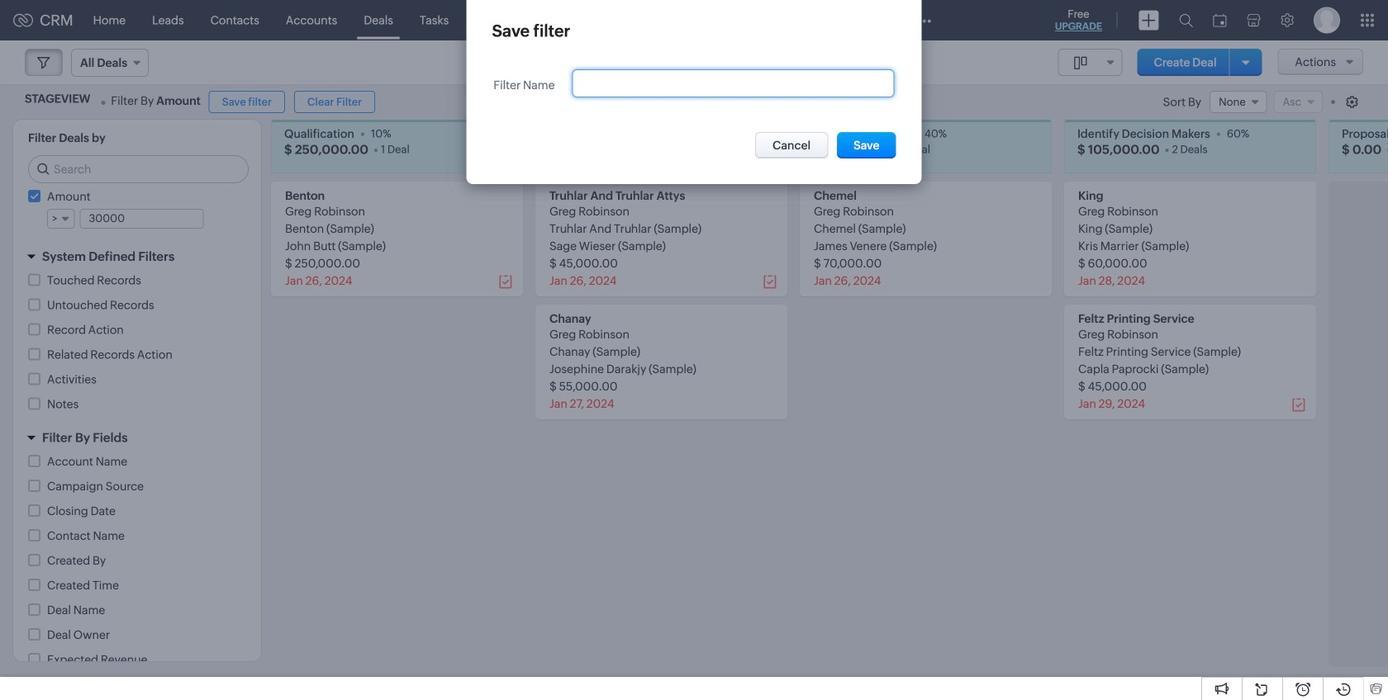 Task type: vqa. For each thing, say whether or not it's contained in the screenshot.
FOR
no



Task type: describe. For each thing, give the bounding box(es) containing it.
search element
[[1169, 0, 1203, 40]]

Type here text field
[[81, 210, 203, 228]]

calendar image
[[1213, 14, 1227, 27]]



Task type: locate. For each thing, give the bounding box(es) containing it.
create menu image
[[1139, 10, 1159, 30]]

search image
[[1179, 13, 1193, 27]]

None text field
[[573, 70, 894, 97]]

Search text field
[[29, 156, 248, 183]]

logo image
[[13, 14, 33, 27]]

profile image
[[1314, 7, 1340, 33]]

profile element
[[1304, 0, 1350, 40]]

create menu element
[[1129, 0, 1169, 40]]



